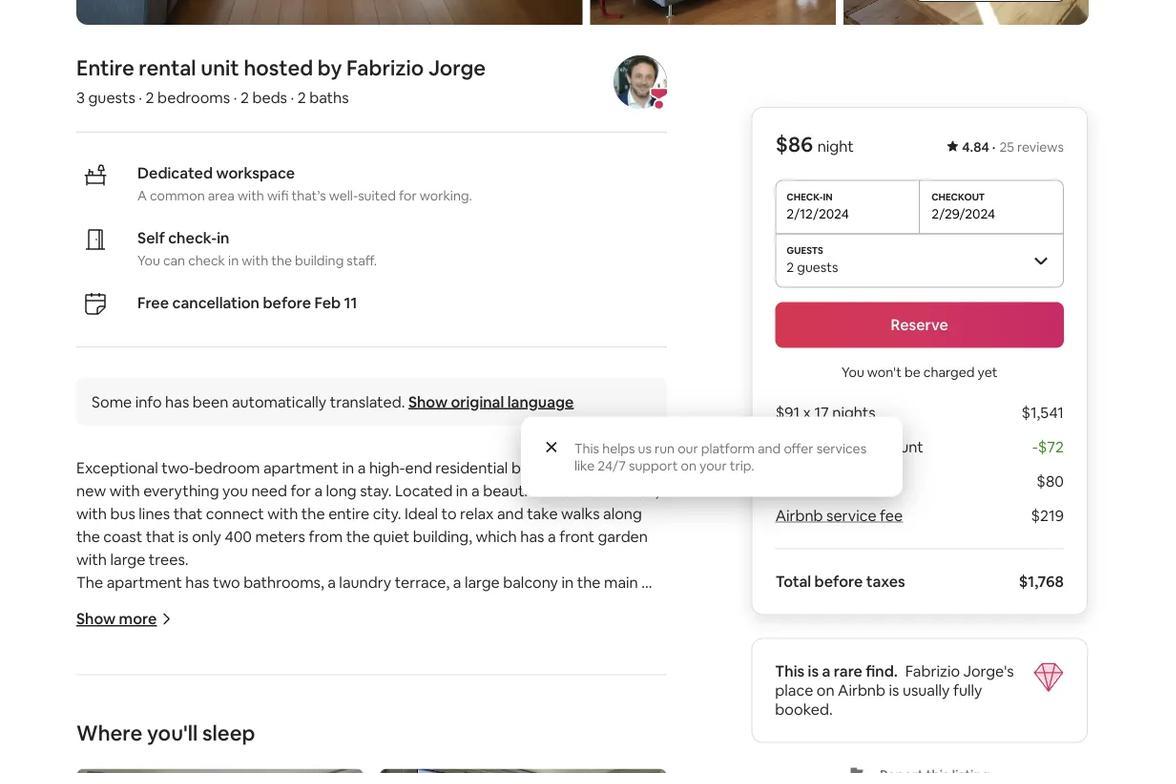 Task type: locate. For each thing, give the bounding box(es) containing it.
0 vertical spatial that
[[173, 504, 203, 524]]

1 vertical spatial before
[[815, 572, 863, 591]]

3 2 from the left
[[298, 88, 306, 107]]

2 vertical spatial apartment
[[108, 664, 184, 684]]

has down take
[[521, 527, 545, 547]]

along
[[603, 504, 642, 524]]

you
[[137, 252, 160, 270], [842, 363, 865, 380]]

pets
[[117, 733, 148, 753]]

from
[[309, 527, 343, 547]]

large down coast
[[110, 550, 145, 569]]

apartment up conditioning at bottom
[[108, 664, 184, 684]]

heating
[[221, 687, 274, 707]]

1 vertical spatial for
[[291, 481, 311, 501]]

0 vertical spatial large
[[110, 550, 145, 569]]

2 2 from the left
[[240, 88, 249, 107]]

$91 x 17 nights
[[775, 403, 876, 422]]

in up the check
[[217, 228, 230, 248]]

· right guests
[[139, 88, 142, 107]]

which
[[476, 527, 517, 547]]

fully
[[954, 681, 983, 700]]

before left feb
[[263, 293, 311, 313]]

you down self at the left top of page
[[137, 252, 160, 270]]

1 vertical spatial that
[[146, 527, 175, 547]]

0 horizontal spatial airbnb
[[775, 506, 823, 526]]

your
[[700, 457, 727, 474]]

fabrizio
[[906, 662, 960, 681]]

a right terrace, at the left of the page
[[453, 573, 461, 592]]

the up from
[[301, 504, 325, 524]]

1 horizontal spatial for
[[399, 188, 417, 205]]

internet
[[265, 710, 321, 730]]

for inside dedicated workspace a common area with wifi that's well-suited for working.
[[399, 188, 417, 205]]

good
[[224, 710, 261, 730]]

this for this is a rare find.
[[775, 662, 805, 681]]

1 horizontal spatial airbnb
[[838, 681, 886, 700]]

bright apartment close to the seafront image 3 image
[[590, 0, 836, 25]]

some
[[92, 392, 132, 412]]

the inside 'this apartment is located on the third floor of this comfortable building. air conditioning and heating with radiators in all rooms (optional, please ask for winter season rates), good internet with wi-fi, doorman. small pets are welcome!'
[[279, 664, 303, 684]]

0 horizontal spatial 2
[[146, 88, 154, 107]]

-$72
[[1033, 437, 1064, 457]]

apartment inside 'this apartment is located on the third floor of this comfortable building. air conditioning and heating with radiators in all rooms (optional, please ask for winter season rates), good internet with wi-fi, doorman. small pets are welcome!'
[[108, 664, 184, 684]]

1 vertical spatial residential
[[549, 481, 622, 501]]

of
[[379, 664, 394, 684]]

is left usually
[[889, 681, 900, 700]]

has right the 'info'
[[165, 392, 189, 412]]

show more
[[76, 610, 157, 629]]

dedicated workspace a common area with wifi that's well-suited for working.
[[137, 163, 472, 205]]

2 horizontal spatial for
[[604, 687, 624, 707]]

the down entire
[[346, 527, 370, 547]]

for right the need at the bottom left of the page
[[291, 481, 311, 501]]

charged
[[924, 363, 975, 380]]

guests
[[88, 88, 135, 107]]

1 horizontal spatial 2
[[240, 88, 249, 107]]

in inside 'this apartment is located on the third floor of this comfortable building. air conditioning and heating with radiators in all rooms (optional, please ask for winter season rates), good internet with wi-fi, doorman. small pets are welcome!'
[[377, 687, 389, 707]]

the left coast
[[76, 527, 100, 547]]

with down workspace
[[238, 188, 264, 205]]

rooms
[[411, 687, 456, 707]]

is
[[653, 458, 664, 478], [178, 527, 189, 547], [808, 662, 819, 681], [187, 664, 198, 684], [889, 681, 900, 700]]

like
[[575, 457, 595, 474]]

2 left 'beds'
[[240, 88, 249, 107]]

and up rates), at bottom left
[[191, 687, 218, 707]]

1 horizontal spatial before
[[815, 572, 863, 591]]

2 left baths
[[298, 88, 306, 107]]

with up the meters
[[268, 504, 298, 524]]

where you'll sleep
[[76, 720, 255, 747]]

2 horizontal spatial on
[[817, 681, 835, 700]]

1 vertical spatial has
[[521, 527, 545, 547]]

floor
[[343, 664, 376, 684]]

is left 'only'
[[178, 527, 189, 547]]

night
[[817, 137, 854, 156]]

before
[[263, 293, 311, 313], [815, 572, 863, 591]]

2 horizontal spatial 2
[[298, 88, 306, 107]]

on inside 'this apartment is located on the third floor of this comfortable building. air conditioning and heating with radiators in all rooms (optional, please ask for winter season rates), good internet with wi-fi, doorman. small pets are welcome!'
[[258, 664, 275, 684]]

apartment up the need at the bottom left of the page
[[263, 458, 339, 478]]

bathrooms,
[[244, 573, 324, 592]]

price breakdown dialog
[[521, 417, 903, 497]]

1 vertical spatial you
[[842, 363, 865, 380]]

new
[[76, 481, 106, 501]]

2
[[146, 88, 154, 107], [240, 88, 249, 107], [298, 88, 306, 107]]

for inside exceptional two-bedroom apartment in a high-end residential building. everything is new with everything you need for a long stay. located in a beautiful residential area, with bus lines that connect with the entire city. ideal to relax and take walks along the coast that is only 400 meters from the quiet building, which has a front garden with large trees. the apartment has two bathrooms, a laundry terrace, a large balcony in the main bedroom, and an optional garage.
[[291, 481, 311, 501]]

platform
[[701, 440, 755, 457]]

building. inside exceptional two-bedroom apartment in a high-end residential building. everything is new with everything you need for a long stay. located in a beautiful residential area, with bus lines that connect with the entire city. ideal to relax and take walks along the coast that is only 400 meters from the quiet building, which has a front garden with large trees. the apartment has two bathrooms, a laundry terrace, a large balcony in the main bedroom, and an optional garage.
[[512, 458, 571, 478]]

1 horizontal spatial on
[[681, 457, 697, 474]]

· right 'beds'
[[291, 88, 294, 107]]

garden
[[598, 527, 648, 547]]

walks
[[561, 504, 600, 524]]

this left helps
[[575, 440, 600, 457]]

that's
[[292, 188, 326, 205]]

with inside dedicated workspace a common area with wifi that's well-suited for working.
[[238, 188, 264, 205]]

is left "located"
[[187, 664, 198, 684]]

a
[[137, 188, 147, 205]]

is inside 'this apartment is located on the third floor of this comfortable building. air conditioning and heating with radiators in all rooms (optional, please ask for winter season rates), good internet with wi-fi, doorman. small pets are welcome!'
[[187, 664, 198, 684]]

show down the in the left bottom of the page
[[76, 610, 116, 629]]

airbnb left service
[[775, 506, 823, 526]]

winter
[[76, 710, 121, 730]]

language
[[508, 392, 574, 412]]

for right ask at the bottom
[[604, 687, 624, 707]]

is left rare
[[808, 662, 819, 681]]

this up the booked.
[[775, 662, 805, 681]]

1 horizontal spatial large
[[465, 573, 500, 592]]

0 vertical spatial has
[[165, 392, 189, 412]]

free cancellation before feb 11
[[137, 293, 357, 313]]

large down which
[[465, 573, 500, 592]]

airbnb right the booked.
[[838, 681, 886, 700]]

on up the heating
[[258, 664, 275, 684]]

optional
[[199, 596, 257, 615]]

0 horizontal spatial you
[[137, 252, 160, 270]]

residential up walks at the bottom of the page
[[549, 481, 622, 501]]

well-
[[329, 188, 358, 205]]

is inside fabrizio jorge's place on airbnb is usually fully booked.
[[889, 681, 900, 700]]

that
[[173, 504, 203, 524], [146, 527, 175, 547]]

a left the laundry on the bottom left
[[328, 573, 336, 592]]

and inside 'this apartment is located on the third floor of this comfortable building. air conditioning and heating with radiators in all rooms (optional, please ask for winter season rates), good internet with wi-fi, doorman. small pets are welcome!'
[[191, 687, 218, 707]]

building. up please
[[517, 664, 576, 684]]

show left "original" in the left bottom of the page
[[408, 392, 448, 412]]

front
[[560, 527, 595, 547]]

with inside the self check-in you can check in with the building staff.
[[242, 252, 268, 270]]

the left building
[[271, 252, 292, 270]]

apartment down trees.
[[107, 573, 182, 592]]

on left your
[[681, 457, 697, 474]]

this
[[575, 440, 600, 457], [775, 662, 805, 681], [76, 664, 105, 684]]

doorman.
[[401, 710, 469, 730]]

0 horizontal spatial on
[[258, 664, 275, 684]]

before right total
[[815, 572, 863, 591]]

1 horizontal spatial this
[[575, 440, 600, 457]]

0 vertical spatial airbnb
[[775, 506, 823, 526]]

building.
[[512, 458, 571, 478], [517, 664, 576, 684]]

wi-
[[358, 710, 382, 730]]

small
[[76, 733, 114, 753]]

1 vertical spatial large
[[465, 573, 500, 592]]

everything
[[143, 481, 219, 501]]

where
[[76, 720, 143, 747]]

1 vertical spatial building.
[[517, 664, 576, 684]]

2 vertical spatial for
[[604, 687, 624, 707]]

in
[[217, 228, 230, 248], [228, 252, 239, 270], [342, 458, 354, 478], [456, 481, 468, 501], [562, 573, 574, 592], [377, 687, 389, 707]]

entire rental unit hosted by fabrizio jorge 3 guests · 2 bedrooms · 2 beds · 2 baths
[[76, 54, 486, 107]]

this inside this helps us run our platform and offer services like 24/7 support on your trip.
[[575, 440, 600, 457]]

building,
[[413, 527, 472, 547]]

on right place in the right of the page
[[817, 681, 835, 700]]

and
[[758, 440, 781, 457], [497, 504, 524, 524], [149, 596, 175, 615], [191, 687, 218, 707]]

a left long
[[314, 481, 323, 501]]

ask
[[577, 687, 601, 707]]

0 vertical spatial you
[[137, 252, 160, 270]]

balcony
[[503, 573, 558, 592]]

residential up relax
[[436, 458, 508, 478]]

0 horizontal spatial residential
[[436, 458, 508, 478]]

fabrizio jorge is a superhost. learn more about fabrizio jorge. image
[[614, 56, 667, 109], [614, 56, 667, 109]]

two-
[[161, 458, 195, 478]]

this is a rare find.
[[775, 662, 898, 681]]

with up free cancellation before feb 11
[[242, 252, 268, 270]]

0 vertical spatial before
[[263, 293, 311, 313]]

in left all
[[377, 687, 389, 707]]

connect
[[206, 504, 264, 524]]

this up air
[[76, 664, 105, 684]]

0 vertical spatial building.
[[512, 458, 571, 478]]

building. up 'beautiful'
[[512, 458, 571, 478]]

the left third at bottom left
[[279, 664, 303, 684]]

city.
[[373, 504, 401, 524]]

11
[[344, 293, 357, 313]]

0 vertical spatial for
[[399, 188, 417, 205]]

x
[[803, 403, 811, 422]]

more
[[119, 610, 157, 629]]

0 horizontal spatial large
[[110, 550, 145, 569]]

sleep
[[202, 720, 255, 747]]

you left won't
[[842, 363, 865, 380]]

a
[[358, 458, 366, 478], [314, 481, 323, 501], [472, 481, 480, 501], [548, 527, 556, 547], [328, 573, 336, 592], [453, 573, 461, 592], [822, 662, 831, 681]]

$72
[[1038, 437, 1064, 457]]

apartment
[[263, 458, 339, 478], [107, 573, 182, 592], [108, 664, 184, 684]]

comfortable
[[426, 664, 514, 684]]

0 horizontal spatial show
[[76, 610, 116, 629]]

0 vertical spatial show
[[408, 392, 448, 412]]

for right suited
[[399, 188, 417, 205]]

1 vertical spatial airbnb
[[838, 681, 886, 700]]

that down everything
[[173, 504, 203, 524]]

2 horizontal spatial this
[[775, 662, 805, 681]]

and left offer at the right bottom of page
[[758, 440, 781, 457]]

working.
[[420, 188, 472, 205]]

our
[[678, 440, 698, 457]]

need
[[251, 481, 287, 501]]

2 down rental
[[146, 88, 154, 107]]

hosted
[[244, 54, 313, 82]]

fee
[[880, 506, 903, 526]]

unit
[[201, 54, 239, 82]]

17
[[814, 403, 829, 422]]

service
[[826, 506, 877, 526]]

bright apartment close to the seafront image 1 image
[[76, 0, 583, 25]]

laundry
[[339, 573, 392, 592]]

0 horizontal spatial for
[[291, 481, 311, 501]]

residential
[[436, 458, 508, 478], [549, 481, 622, 501]]

that down lines
[[146, 527, 175, 547]]

· down 'unit'
[[234, 88, 237, 107]]

building
[[295, 252, 344, 270]]

airbnb
[[775, 506, 823, 526], [838, 681, 886, 700]]

has up an
[[185, 573, 209, 592]]

(optional,
[[459, 687, 525, 707]]

this inside 'this apartment is located on the third floor of this comfortable building. air conditioning and heating with radiators in all rooms (optional, please ask for winter season rates), good internet with wi-fi, doorman. small pets are welcome!'
[[76, 664, 105, 684]]

the left main
[[577, 573, 601, 592]]

fabrizio jorge
[[347, 54, 486, 82]]

reserve button
[[775, 302, 1064, 348]]

0 horizontal spatial this
[[76, 664, 105, 684]]



Task type: vqa. For each thing, say whether or not it's contained in the screenshot.
COLORADO
no



Task type: describe. For each thing, give the bounding box(es) containing it.
is down run
[[653, 458, 664, 478]]

beautiful
[[483, 481, 546, 501]]

2/29/2024
[[932, 205, 996, 222]]

air
[[76, 687, 96, 707]]

are
[[152, 733, 174, 753]]

be
[[905, 363, 921, 380]]

fabrizio jorge's place on airbnb is usually fully booked.
[[775, 662, 1014, 719]]

the
[[76, 573, 103, 592]]

and down 'beautiful'
[[497, 504, 524, 524]]

-
[[1033, 437, 1038, 457]]

two
[[213, 573, 240, 592]]

for inside 'this apartment is located on the third floor of this comfortable building. air conditioning and heating with radiators in all rooms (optional, please ask for winter season rates), good internet with wi-fi, doorman. small pets are welcome!'
[[604, 687, 624, 707]]

exceptional
[[76, 458, 158, 478]]

with up internet
[[277, 687, 308, 707]]

a left rare
[[822, 662, 831, 681]]

on inside fabrizio jorge's place on airbnb is usually fully booked.
[[817, 681, 835, 700]]

usually
[[903, 681, 950, 700]]

feb
[[315, 293, 341, 313]]

nights
[[832, 403, 876, 422]]

area
[[208, 188, 235, 205]]

self
[[137, 228, 165, 248]]

airbnb service fee
[[775, 506, 903, 526]]

beds
[[252, 88, 287, 107]]

us
[[638, 440, 652, 457]]

exceptional two-bedroom apartment in a high-end residential building. everything is new with everything you need for a long stay. located in a beautiful residential area, with bus lines that connect with the entire city. ideal to relax and take walks along the coast that is only 400 meters from the quiet building, which has a front garden with large trees. the apartment has two bathrooms, a laundry terrace, a large balcony in the main bedroom, and an optional garage.
[[76, 458, 667, 615]]

this for this helps us run our platform and offer services like 24/7 support on your trip.
[[575, 440, 600, 457]]

a down take
[[548, 527, 556, 547]]

weekly
[[775, 437, 827, 457]]

radiators
[[311, 687, 374, 707]]

only
[[192, 527, 221, 547]]

automatically
[[232, 392, 327, 412]]

a up relax
[[472, 481, 480, 501]]

0 vertical spatial residential
[[436, 458, 508, 478]]

bedrooms
[[158, 88, 230, 107]]

bus
[[110, 504, 135, 524]]

0 vertical spatial apartment
[[263, 458, 339, 478]]

400
[[225, 527, 252, 547]]

offer
[[784, 440, 814, 457]]

1 horizontal spatial residential
[[549, 481, 622, 501]]

translated.
[[330, 392, 405, 412]]

$86
[[775, 131, 813, 158]]

in up long
[[342, 458, 354, 478]]

24/7
[[598, 457, 626, 474]]

located
[[201, 664, 254, 684]]

you
[[223, 481, 248, 501]]

end
[[405, 458, 432, 478]]

trip.
[[730, 457, 755, 474]]

reviews
[[1018, 138, 1064, 156]]

welcome!
[[178, 733, 245, 753]]

in right balcony
[[562, 573, 574, 592]]

$1,768
[[1019, 572, 1064, 591]]

terrace,
[[395, 573, 450, 592]]

2 vertical spatial has
[[185, 573, 209, 592]]

services
[[817, 440, 867, 457]]

on inside this helps us run our platform and offer services like 24/7 support on your trip.
[[681, 457, 697, 474]]

total
[[775, 572, 811, 591]]

booked.
[[775, 700, 833, 719]]

in right the check
[[228, 252, 239, 270]]

quiet
[[373, 527, 410, 547]]

main
[[604, 573, 638, 592]]

1 vertical spatial show
[[76, 610, 116, 629]]

fi,
[[382, 710, 397, 730]]

1 horizontal spatial you
[[842, 363, 865, 380]]

high-
[[369, 458, 405, 478]]

building. inside 'this apartment is located on the third floor of this comfortable building. air conditioning and heating with radiators in all rooms (optional, please ask for winter season rates), good internet with wi-fi, doorman. small pets are welcome!'
[[517, 664, 576, 684]]

this apartment is located on the third floor of this comfortable building. air conditioning and heating with radiators in all rooms (optional, please ask for winter season rates), good internet with wi-fi, doorman. small pets are welcome!
[[76, 664, 628, 753]]

stay.
[[360, 481, 392, 501]]

by
[[318, 54, 342, 82]]

· left 25
[[993, 138, 996, 156]]

suited
[[358, 188, 396, 205]]

entire
[[76, 54, 134, 82]]

relax
[[460, 504, 494, 524]]

conditioning
[[100, 687, 188, 707]]

helps
[[602, 440, 635, 457]]

with up bus
[[109, 481, 140, 501]]

with down new
[[76, 504, 107, 524]]

can
[[163, 252, 185, 270]]

1 horizontal spatial show
[[408, 392, 448, 412]]

bedroom 1 image
[[76, 769, 364, 773]]

info
[[135, 392, 162, 412]]

coast
[[103, 527, 142, 547]]

and left an
[[149, 596, 175, 615]]

1 2 from the left
[[146, 88, 154, 107]]

with up the in the left bottom of the page
[[76, 550, 107, 569]]

located
[[395, 481, 453, 501]]

with down radiators
[[324, 710, 355, 730]]

bedroom 2 image
[[379, 769, 667, 773]]

the inside the self check-in you can check in with the building staff.
[[271, 252, 292, 270]]

$219
[[1032, 506, 1064, 526]]

in up to
[[456, 481, 468, 501]]

take
[[527, 504, 558, 524]]

please
[[528, 687, 574, 707]]

$86 night
[[775, 131, 854, 158]]

0 horizontal spatial before
[[263, 293, 311, 313]]

$80
[[1037, 472, 1064, 491]]

a left the high-
[[358, 458, 366, 478]]

2/12/2024
[[787, 205, 849, 222]]

weekly stay discount
[[775, 437, 924, 457]]

everything
[[574, 458, 650, 478]]

taxes
[[866, 572, 905, 591]]

reserve
[[891, 315, 949, 335]]

you inside the self check-in you can check in with the building staff.
[[137, 252, 160, 270]]

airbnb inside fabrizio jorge's place on airbnb is usually fully booked.
[[838, 681, 886, 700]]

dedicated
[[137, 163, 213, 183]]

this helps us run our platform and offer services like 24/7 support on your trip.
[[575, 440, 867, 474]]

$91
[[775, 403, 800, 422]]

4.84 · 25 reviews
[[963, 138, 1064, 156]]

won't
[[868, 363, 902, 380]]

1 vertical spatial apartment
[[107, 573, 182, 592]]

bright apartment close to the seafront image 5 image
[[844, 0, 1089, 25]]

stay
[[830, 437, 859, 457]]

airbnb service fee button
[[775, 506, 903, 526]]

ideal
[[405, 504, 438, 524]]

where you'll sleep region
[[69, 720, 675, 773]]

and inside this helps us run our platform and offer services like 24/7 support on your trip.
[[758, 440, 781, 457]]



